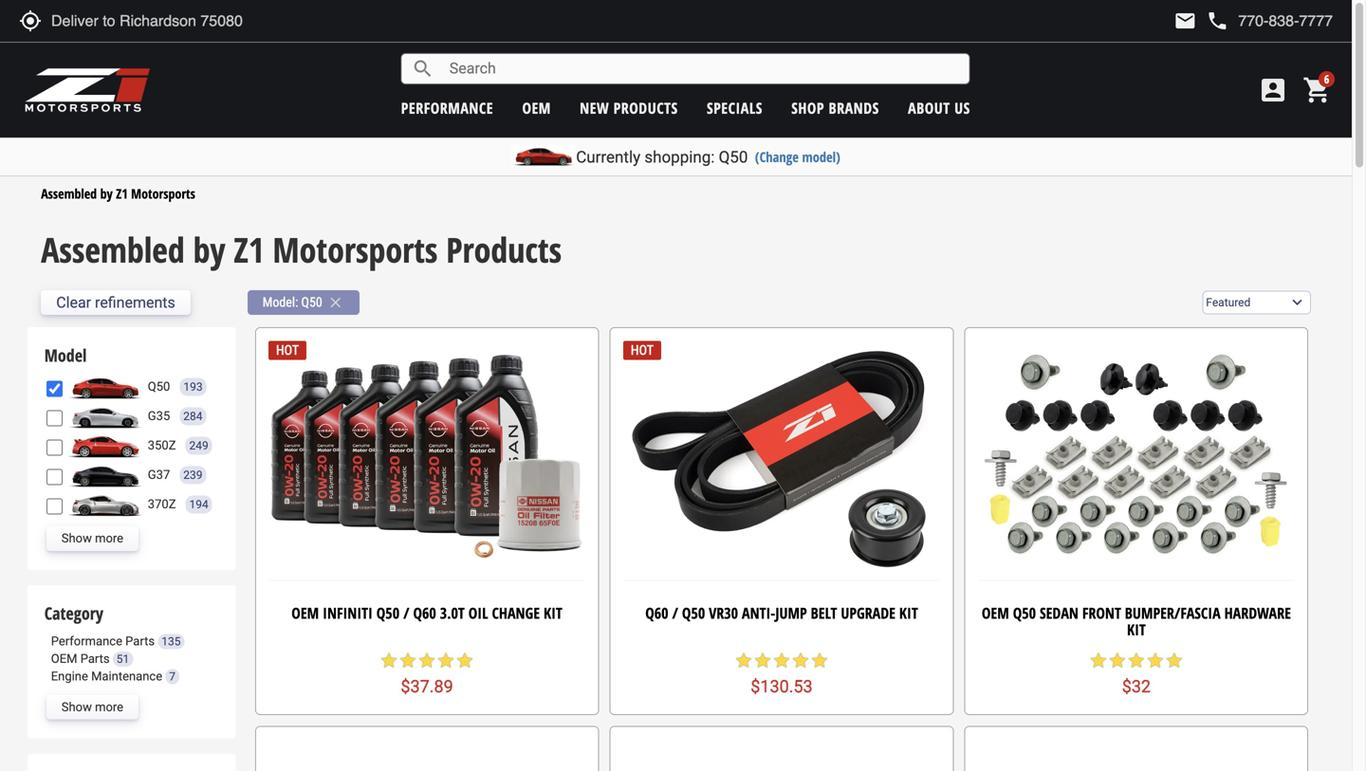 Task type: describe. For each thing, give the bounding box(es) containing it.
g35
[[148, 409, 170, 423]]

q50 right infiniti
[[377, 603, 400, 624]]

oem for oem infiniti q50 / q60 3.0t oil change kit
[[292, 603, 319, 624]]

10 star from the left
[[811, 652, 830, 671]]

q60 / q50 vr30 anti-jump belt upgrade kit
[[646, 603, 919, 624]]

currently
[[576, 148, 641, 167]]

model)
[[803, 148, 841, 166]]

3.0t
[[440, 603, 465, 624]]

assembled by z1 motorsports products
[[41, 226, 562, 273]]

mail phone
[[1175, 9, 1230, 32]]

model: q50 close
[[263, 294, 344, 311]]

bumper/fascia
[[1126, 603, 1221, 624]]

nissan 370z z34 2009 2010 2011 2012 2013 2014 2015 2016 2017 2018 2019 3.7l vq37vhr vhr nismo z1 motorsports image
[[67, 493, 143, 517]]

350z
[[148, 439, 176, 453]]

q50 inside oem q50 sedan front bumper/fascia hardware kit
[[1013, 603, 1037, 624]]

new products
[[580, 98, 678, 118]]

1 star from the left
[[380, 652, 399, 671]]

show for category
[[62, 700, 92, 715]]

shopping_cart link
[[1299, 75, 1334, 105]]

8 star from the left
[[773, 652, 792, 671]]

anti-
[[742, 603, 776, 624]]

$37.89
[[401, 677, 453, 697]]

12 star from the left
[[1109, 652, 1128, 671]]

g37
[[148, 468, 170, 482]]

2 / from the left
[[673, 603, 679, 624]]

by for assembled by z1 motorsports products
[[193, 226, 225, 273]]

oil
[[469, 603, 488, 624]]

0 vertical spatial parts
[[125, 635, 155, 649]]

oem inside 'category performance parts 135 oem parts 51 engine maintenance 7'
[[51, 652, 77, 666]]

phone link
[[1207, 9, 1334, 32]]

motorsports for assembled by z1 motorsports products
[[273, 226, 438, 273]]

performance
[[401, 98, 494, 118]]

account_box
[[1259, 75, 1289, 105]]

6 star from the left
[[735, 652, 754, 671]]

oem q50 sedan front bumper/fascia hardware kit
[[982, 603, 1292, 640]]

mail
[[1175, 9, 1197, 32]]

$32
[[1123, 677, 1151, 697]]

show for model
[[62, 532, 92, 546]]

infiniti g35 coupe sedan v35 v36 skyline 2003 2004 2005 2006 2007 2008 3.5l vq35de revup rev up vq35hr z1 motorsports image
[[67, 404, 143, 429]]

hardware
[[1225, 603, 1292, 624]]

maintenance
[[91, 670, 162, 684]]

my_location
[[19, 9, 42, 32]]

specials
[[707, 98, 763, 118]]

infiniti
[[323, 603, 373, 624]]

more for category
[[95, 700, 123, 715]]

kit for q60 / q50 vr30 anti-jump belt upgrade kit
[[900, 603, 919, 624]]

2 q60 from the left
[[646, 603, 669, 624]]

mail link
[[1175, 9, 1197, 32]]

1 vertical spatial parts
[[80, 652, 110, 666]]

clear refinements
[[56, 294, 175, 312]]

$130.53
[[751, 677, 813, 697]]

z1 for assembled by z1 motorsports products
[[234, 226, 264, 273]]

shopping_cart
[[1303, 75, 1334, 105]]

9 star from the left
[[792, 652, 811, 671]]

category
[[44, 602, 103, 626]]

show more button for model
[[46, 527, 139, 551]]

search
[[412, 57, 434, 80]]

show more for model
[[62, 532, 123, 546]]

249
[[189, 439, 209, 453]]

specials link
[[707, 98, 763, 118]]

currently shopping: q50 (change model)
[[576, 148, 841, 167]]

products
[[614, 98, 678, 118]]

about us link
[[908, 98, 971, 118]]

135
[[162, 635, 181, 649]]

7 star from the left
[[754, 652, 773, 671]]

motorsports for assembled by z1 motorsports
[[131, 185, 195, 203]]

oem for oem q50 sedan front bumper/fascia hardware kit
[[982, 603, 1010, 624]]

370z
[[148, 497, 176, 512]]

refinements
[[95, 294, 175, 312]]

shopping:
[[645, 148, 715, 167]]



Task type: vqa. For each thing, say whether or not it's contained in the screenshot.
New OEM Front Fender Liners (L-Shaped) for all '14+ Q50 (V37) models. at the bottom of the page
no



Task type: locate. For each thing, give the bounding box(es) containing it.
0 vertical spatial more
[[95, 532, 123, 546]]

q50 left close
[[301, 295, 323, 310]]

0 horizontal spatial q60
[[413, 603, 436, 624]]

clear refinements button
[[41, 290, 191, 315]]

show
[[62, 532, 92, 546], [62, 700, 92, 715]]

284
[[183, 410, 203, 423]]

q60 left 3.0t
[[413, 603, 436, 624]]

more down maintenance
[[95, 700, 123, 715]]

z1 motorsports logo image
[[24, 66, 151, 114]]

assembled for assembled by z1 motorsports products
[[41, 226, 185, 273]]

0 vertical spatial show
[[62, 532, 92, 546]]

11 star from the left
[[1090, 652, 1109, 671]]

z1
[[116, 185, 128, 203], [234, 226, 264, 273]]

194
[[189, 498, 209, 511]]

clear
[[56, 294, 91, 312]]

show down engine
[[62, 700, 92, 715]]

oem inside oem q50 sedan front bumper/fascia hardware kit
[[982, 603, 1010, 624]]

oem
[[522, 98, 551, 118], [292, 603, 319, 624], [982, 603, 1010, 624], [51, 652, 77, 666]]

shop brands link
[[792, 98, 880, 118]]

5 star from the left
[[456, 652, 475, 671]]

1 horizontal spatial motorsports
[[273, 226, 438, 273]]

1 horizontal spatial kit
[[900, 603, 919, 624]]

/ left 3.0t
[[403, 603, 410, 624]]

star star star star star $32
[[1090, 652, 1185, 697]]

q50 left (change
[[719, 148, 748, 167]]

q60
[[413, 603, 436, 624], [646, 603, 669, 624]]

assembled by z1 motorsports link
[[41, 185, 195, 203]]

show more down "nissan 370z z34 2009 2010 2011 2012 2013 2014 2015 2016 2017 2018 2019 3.7l vq37vhr vhr nismo z1 motorsports" image
[[62, 532, 123, 546]]

14 star from the left
[[1147, 652, 1166, 671]]

nissan 350z z33 2003 2004 2005 2006 2007 2008 2009 vq35de 3.5l revup rev up vq35hr nismo z1 motorsports image
[[67, 434, 143, 458]]

sedan
[[1040, 603, 1079, 624]]

more for model
[[95, 532, 123, 546]]

performance link
[[401, 98, 494, 118]]

13 star from the left
[[1128, 652, 1147, 671]]

show more button
[[46, 527, 139, 551], [46, 695, 139, 720]]

0 horizontal spatial parts
[[80, 652, 110, 666]]

assembled
[[41, 185, 97, 203], [41, 226, 185, 273]]

infiniti g37 coupe sedan convertible v36 cv36 hv36 skyline 2008 2009 2010 2011 2012 2013 3.7l vq37vhr z1 motorsports image
[[67, 463, 143, 488]]

shop brands
[[792, 98, 880, 118]]

15 star from the left
[[1166, 652, 1185, 671]]

1 more from the top
[[95, 532, 123, 546]]

q50 left vr30
[[682, 603, 706, 624]]

1 show more button from the top
[[46, 527, 139, 551]]

1 vertical spatial assembled
[[41, 226, 185, 273]]

239
[[183, 469, 203, 482]]

motorsports
[[131, 185, 195, 203], [273, 226, 438, 273]]

1 vertical spatial more
[[95, 700, 123, 715]]

belt
[[811, 603, 838, 624]]

2 show more from the top
[[62, 700, 123, 715]]

star star star star star $130.53
[[735, 652, 830, 697]]

193
[[184, 380, 203, 394]]

phone
[[1207, 9, 1230, 32]]

more
[[95, 532, 123, 546], [95, 700, 123, 715]]

kit
[[544, 603, 563, 624], [900, 603, 919, 624], [1128, 620, 1146, 640]]

0 vertical spatial motorsports
[[131, 185, 195, 203]]

kit for oem infiniti q50 / q60 3.0t oil change kit
[[544, 603, 563, 624]]

performance
[[51, 635, 122, 649]]

q60 left vr30
[[646, 603, 669, 624]]

star
[[380, 652, 399, 671], [399, 652, 418, 671], [418, 652, 437, 671], [437, 652, 456, 671], [456, 652, 475, 671], [735, 652, 754, 671], [754, 652, 773, 671], [773, 652, 792, 671], [792, 652, 811, 671], [811, 652, 830, 671], [1090, 652, 1109, 671], [1109, 652, 1128, 671], [1128, 652, 1147, 671], [1147, 652, 1166, 671], [1166, 652, 1185, 671]]

(change
[[755, 148, 799, 166]]

products
[[446, 226, 562, 273]]

oem infiniti q50 / q60 3.0t oil change kit
[[292, 603, 563, 624]]

oem left infiniti
[[292, 603, 319, 624]]

1 vertical spatial by
[[193, 226, 225, 273]]

about
[[908, 98, 951, 118]]

parts down performance
[[80, 652, 110, 666]]

new
[[580, 98, 610, 118]]

0 horizontal spatial motorsports
[[131, 185, 195, 203]]

0 vertical spatial show more
[[62, 532, 123, 546]]

shop
[[792, 98, 825, 118]]

q50 inside model: q50 close
[[301, 295, 323, 310]]

1 assembled from the top
[[41, 185, 97, 203]]

by
[[100, 185, 113, 203], [193, 226, 225, 273]]

0 vertical spatial by
[[100, 185, 113, 203]]

0 horizontal spatial kit
[[544, 603, 563, 624]]

show more button down "nissan 370z z34 2009 2010 2011 2012 2013 2014 2015 2016 2017 2018 2019 3.7l vq37vhr vhr nismo z1 motorsports" image
[[46, 527, 139, 551]]

close
[[327, 294, 344, 311]]

vr30
[[709, 603, 739, 624]]

4 star from the left
[[437, 652, 456, 671]]

2 more from the top
[[95, 700, 123, 715]]

2 horizontal spatial kit
[[1128, 620, 1146, 640]]

parts up '51' in the bottom left of the page
[[125, 635, 155, 649]]

None checkbox
[[46, 381, 62, 397], [46, 410, 62, 427], [46, 440, 62, 456], [46, 469, 62, 485], [46, 499, 62, 515], [46, 381, 62, 397], [46, 410, 62, 427], [46, 440, 62, 456], [46, 469, 62, 485], [46, 499, 62, 515]]

show more
[[62, 532, 123, 546], [62, 700, 123, 715]]

0 vertical spatial show more button
[[46, 527, 139, 551]]

0 horizontal spatial by
[[100, 185, 113, 203]]

1 vertical spatial show more
[[62, 700, 123, 715]]

infiniti q50 sedan hybrid v37 2014 2015 2016 2017 2018 2019 2020 vq37vhr 2.0t 3.0t 3.7l red sport redsport vr30ddtt z1 motorsports image
[[67, 375, 143, 400]]

1 vertical spatial z1
[[234, 226, 264, 273]]

star star star star star $37.89
[[380, 652, 475, 697]]

0 vertical spatial z1
[[116, 185, 128, 203]]

kit right front
[[1128, 620, 1146, 640]]

q50 up g35
[[148, 380, 170, 394]]

2 star from the left
[[399, 652, 418, 671]]

show more down engine
[[62, 700, 123, 715]]

/
[[403, 603, 410, 624], [673, 603, 679, 624]]

(change model) link
[[755, 148, 841, 166]]

1 vertical spatial show more button
[[46, 695, 139, 720]]

us
[[955, 98, 971, 118]]

q50 left the sedan
[[1013, 603, 1037, 624]]

0 horizontal spatial /
[[403, 603, 410, 624]]

1 vertical spatial show
[[62, 700, 92, 715]]

category performance parts 135 oem parts 51 engine maintenance 7
[[44, 602, 181, 684]]

1 vertical spatial motorsports
[[273, 226, 438, 273]]

kit right change
[[544, 603, 563, 624]]

0 horizontal spatial z1
[[116, 185, 128, 203]]

0 vertical spatial assembled
[[41, 185, 97, 203]]

more down "nissan 370z z34 2009 2010 2011 2012 2013 2014 2015 2016 2017 2018 2019 3.7l vq37vhr vhr nismo z1 motorsports" image
[[95, 532, 123, 546]]

assembled by z1 motorsports
[[41, 185, 195, 203]]

1 horizontal spatial q60
[[646, 603, 669, 624]]

2 assembled from the top
[[41, 226, 185, 273]]

/ left vr30
[[673, 603, 679, 624]]

oem left "new"
[[522, 98, 551, 118]]

upgrade
[[841, 603, 896, 624]]

kit inside oem q50 sedan front bumper/fascia hardware kit
[[1128, 620, 1146, 640]]

1 q60 from the left
[[413, 603, 436, 624]]

show more button for category
[[46, 695, 139, 720]]

z1 for assembled by z1 motorsports
[[116, 185, 128, 203]]

show more for category
[[62, 700, 123, 715]]

assembled for assembled by z1 motorsports
[[41, 185, 97, 203]]

1 horizontal spatial /
[[673, 603, 679, 624]]

2 show from the top
[[62, 700, 92, 715]]

oem up engine
[[51, 652, 77, 666]]

oem left the sedan
[[982, 603, 1010, 624]]

brands
[[829, 98, 880, 118]]

1 horizontal spatial parts
[[125, 635, 155, 649]]

show more button down engine
[[46, 695, 139, 720]]

front
[[1083, 603, 1122, 624]]

parts
[[125, 635, 155, 649], [80, 652, 110, 666]]

51
[[117, 653, 129, 666]]

1 horizontal spatial z1
[[234, 226, 264, 273]]

q50
[[719, 148, 748, 167], [301, 295, 323, 310], [148, 380, 170, 394], [377, 603, 400, 624], [682, 603, 706, 624], [1013, 603, 1037, 624]]

about us
[[908, 98, 971, 118]]

oem for oem link
[[522, 98, 551, 118]]

engine
[[51, 670, 88, 684]]

by for assembled by z1 motorsports
[[100, 185, 113, 203]]

model
[[44, 344, 87, 367]]

model:
[[263, 295, 298, 310]]

1 horizontal spatial by
[[193, 226, 225, 273]]

change
[[492, 603, 540, 624]]

Search search field
[[434, 54, 970, 83]]

1 show from the top
[[62, 532, 92, 546]]

oem link
[[522, 98, 551, 118]]

account_box link
[[1254, 75, 1294, 105]]

new products link
[[580, 98, 678, 118]]

3 star from the left
[[418, 652, 437, 671]]

1 show more from the top
[[62, 532, 123, 546]]

show down "nissan 370z z34 2009 2010 2011 2012 2013 2014 2015 2016 2017 2018 2019 3.7l vq37vhr vhr nismo z1 motorsports" image
[[62, 532, 92, 546]]

7
[[169, 671, 176, 684]]

kit right upgrade
[[900, 603, 919, 624]]

1 / from the left
[[403, 603, 410, 624]]

jump
[[776, 603, 808, 624]]

2 show more button from the top
[[46, 695, 139, 720]]



